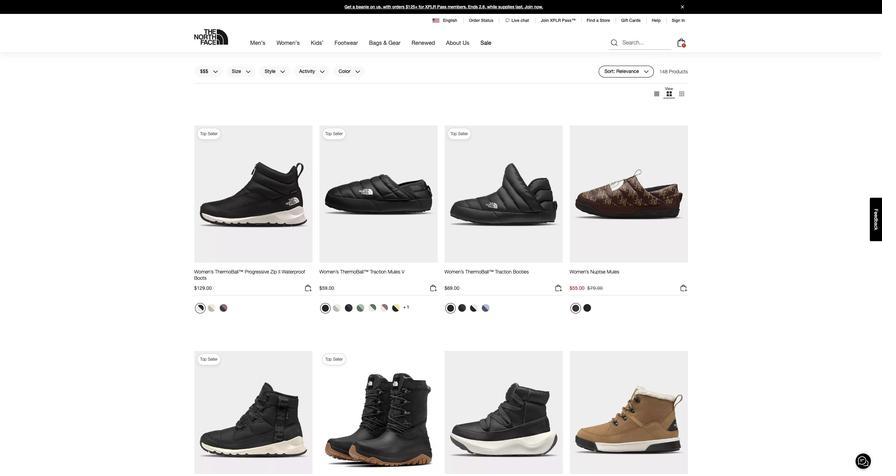 Task type: vqa. For each thing, say whether or not it's contained in the screenshot.
the bottommost 'Flag'
no



Task type: locate. For each thing, give the bounding box(es) containing it.
Gardenia White/Silver Grey radio
[[206, 303, 217, 314], [331, 303, 342, 314]]

tnf black/tnf white image
[[583, 304, 591, 312], [447, 305, 454, 312]]

1 progressive from the top
[[245, 45, 269, 50]]

1 traction from the left
[[370, 269, 386, 275]]

women's back-to-berkeley iv textile waterproof boots button
[[570, 45, 685, 57]]

khaki stone/utility brown image
[[595, 80, 603, 88]]

dark sage next gen logo print/gardenia white image
[[368, 304, 376, 312]]

2 lace from the left
[[488, 45, 498, 50]]

tnf black/gardenia white image for right tnf black/gardenia white option
[[458, 80, 466, 88]]

148
[[659, 68, 668, 74]]

top for women's thermoball™ progressive zip ii waterproof boots
[[200, 131, 207, 136]]

1 horizontal spatial lace
[[488, 45, 498, 50]]

fawn grey/gardenia white image
[[380, 304, 388, 312]]

tnf black/tnf white image inside radio
[[583, 304, 591, 312]]

thermoball™ up $59.00 dropdown button
[[340, 269, 369, 275]]

sierra left sale link
[[465, 45, 477, 50]]

order status
[[469, 18, 493, 23]]

boots down chat
[[524, 45, 536, 50]]

1 vertical spatial women's thermoball™ progressive zip ii waterproof boots image
[[194, 125, 312, 263]]

women's up color
[[319, 45, 339, 50]]

footwear link
[[335, 33, 358, 52]]

fawn grey/asphalt grey image for fawn grey/asphalt grey radio
[[220, 80, 227, 88]]

ii right men's link
[[278, 45, 280, 50]]

a right 'get' on the top left of page
[[353, 5, 355, 9]]

join xplr pass™
[[541, 18, 576, 23]]

almond butter/tnf black radio for deep taupe/wild ginger icon
[[480, 78, 491, 89]]

tnf black/tnf white image right coal brown tnf monogram print/coal brown radio
[[583, 304, 591, 312]]

asphalt grey/misty sage image
[[345, 80, 352, 88], [447, 81, 454, 88]]

f
[[873, 209, 879, 212]]

0 vertical spatial tnf black/gardenia white radio
[[206, 78, 217, 89]]

lace right us
[[488, 45, 498, 50]]

renewed link
[[412, 33, 435, 52]]

1 horizontal spatial sierra
[[465, 45, 477, 50]]

top seller for women's thermoball™ traction mules v
[[325, 131, 343, 136]]

deep taupe/wild ginger radio left asphalt grey/misty sage radio
[[331, 78, 342, 89]]

top seller for women's thermoball™ progressive zip ii waterproof boots
[[200, 131, 218, 136]]

women's for women's thermoball™ progressive zip ii waterproof boots button corresponding to women's thermoball™ traction mules v
[[194, 269, 214, 275]]

get a beanie on us, with orders $125+ for xplr pass members. ends 2.6, while supplies last. join now.
[[345, 5, 543, 9]]

gardenia white/silver grey image
[[208, 304, 215, 312]]

$129.00
[[194, 285, 212, 291]]

0 vertical spatial join
[[525, 5, 533, 9]]

1 horizontal spatial mid
[[479, 45, 486, 50]]

mules left v on the left bottom of page
[[388, 269, 400, 275]]

1 horizontal spatial almond butter/tnf black radio
[[480, 78, 491, 89]]

women's back-to-berkeley iv textile waterproof boots image
[[570, 0, 688, 39]]

english
[[443, 18, 457, 23]]

0 horizontal spatial women's sierra mid lace waterproof boots
[[319, 45, 411, 50]]

0 horizontal spatial lace
[[363, 45, 373, 50]]

2 women's thermoball™ progressive zip ii waterproof boots button from the top
[[194, 269, 312, 281]]

a inside 'link'
[[353, 5, 355, 9]]

phantom grey heather print/tnf black radio right tnf black/tnf white option
[[456, 303, 467, 314]]

women's thermoball™ progressive zip ii waterproof boots for women's thermoball™ traction mules v
[[194, 269, 305, 281]]

view list box
[[650, 86, 688, 102]]

live chat
[[511, 18, 529, 23]]

2 ii from the top
[[278, 269, 280, 275]]

gift
[[621, 18, 628, 23]]

1 right +
[[407, 305, 409, 310]]

1 almond butter/tnf black image from the left
[[357, 80, 364, 88]]

deep taupe/wild ginger radio right asphalt grey/misty sage option
[[468, 78, 479, 89]]

gift cards link
[[621, 18, 641, 23]]

e up b
[[873, 214, 879, 217]]

help
[[652, 18, 661, 23]]

fawn grey/asphalt grey image inside option
[[220, 304, 227, 312]]

view
[[665, 86, 673, 91]]

women's thermoball™ traction booties image
[[445, 125, 563, 263]]

join right last.
[[525, 5, 533, 9]]

0 horizontal spatial gardenia white/silver grey image
[[197, 81, 204, 88]]

xplr
[[425, 5, 436, 9], [550, 18, 561, 23]]

asphalt grey/misty sage image inside radio
[[345, 80, 352, 88]]

tnf black/gardenia white radio left deep taupe/wild ginger image
[[320, 79, 330, 89]]

1 mid from the left
[[354, 45, 361, 50]]

1 horizontal spatial phantom grey heather print/tnf black radio
[[456, 303, 467, 314]]

1 horizontal spatial tnf black/tnf white image
[[583, 304, 591, 312]]

0 horizontal spatial women's sierra mid lace waterproof boots button
[[319, 45, 411, 57]]

1 horizontal spatial women's sierra mid lace waterproof boots
[[445, 45, 536, 50]]

fawn grey/asphalt grey image
[[220, 80, 227, 88], [220, 304, 227, 312]]

$129.00 button
[[194, 284, 312, 296]]

top seller
[[200, 131, 218, 136], [325, 131, 343, 136], [450, 131, 468, 136], [200, 357, 218, 362], [325, 357, 343, 362]]

1 almond butter/tnf black radio from the left
[[355, 78, 366, 89]]

0 vertical spatial xplr
[[425, 5, 436, 9]]

1 vertical spatial fawn grey/asphalt grey image
[[220, 304, 227, 312]]

women's thermoball™ progressive zip ii waterproof boots image
[[194, 0, 312, 39], [194, 125, 312, 263]]

progressive up $129.00 dropdown button
[[245, 269, 269, 275]]

almond butter/tnf black radio right asphalt grey/misty sage radio
[[355, 78, 366, 89]]

0 horizontal spatial gardenia white/silver grey radio
[[206, 303, 217, 314]]

gardenia white/silver grey image inside option
[[333, 304, 341, 312]]

thermoball™ up $129.00 dropdown button
[[215, 269, 243, 275]]

1 lace from the left
[[363, 45, 373, 50]]

almond butter/tnf black image
[[357, 80, 364, 88], [482, 80, 489, 88]]

tnf black/tnf white image left phantom grey heather print/tnf black icon
[[447, 305, 454, 312]]

tnf black/tnf white image inside option
[[447, 305, 454, 312]]

1 horizontal spatial xplr
[[550, 18, 561, 23]]

progressive for women's sierra mid lace waterproof boots
[[245, 45, 269, 50]]

1 horizontal spatial almond butter/tnf black image
[[482, 80, 489, 88]]

Dusty Periwinkle/Cave Blue radio
[[480, 303, 491, 314]]

women's up $55.00
[[570, 269, 589, 275]]

Thyme/Utility Brown radio
[[570, 79, 581, 89]]

women's inside "button"
[[570, 269, 589, 275]]

1 horizontal spatial 1
[[683, 44, 684, 47]]

women's sierra mid lace waterproof boots for 1st almond butter/tnf black icon from the right
[[445, 45, 536, 50]]

women's thermoball™ lace up luxe waterproof boots image
[[194, 351, 312, 474]]

0 vertical spatial women's thermoball™ progressive zip ii waterproof boots image
[[194, 0, 312, 39]]

zip up $129.00 dropdown button
[[270, 269, 277, 275]]

2 horizontal spatial a
[[873, 223, 879, 225]]

1 fawn grey/asphalt grey image from the top
[[220, 80, 227, 88]]

fawn grey/asphalt grey image down $$$ dropdown button
[[220, 80, 227, 88]]

orders
[[392, 5, 405, 9]]

Fawn Grey/Asphalt Grey radio
[[218, 78, 229, 89]]

0 horizontal spatial almond butter/tnf black radio
[[355, 78, 366, 89]]

0 horizontal spatial women's sierra mid lace waterproof boots image
[[319, 0, 438, 39]]

1 horizontal spatial deep taupe/wild ginger radio
[[468, 78, 479, 89]]

a for beanie
[[353, 5, 355, 9]]

0 horizontal spatial tnf black/tnf white image
[[447, 305, 454, 312]]

color button
[[333, 66, 365, 78]]

tnf black/gardenia white image left deep taupe/wild ginger image
[[322, 81, 329, 88]]

0 vertical spatial women's thermoball™ progressive zip ii waterproof boots button
[[194, 45, 312, 57]]

0 horizontal spatial phantom grey heather print/tnf black radio
[[343, 303, 354, 314]]

ii up $129.00 dropdown button
[[278, 269, 280, 275]]

thermoball™ up size
[[215, 45, 243, 50]]

almond butter/tnf black image right deep taupe/wild ginger icon
[[482, 80, 489, 88]]

tnf black/gardenia white radio right gardenia white/silver grey radio
[[206, 78, 217, 89]]

1 zip from the top
[[270, 45, 277, 50]]

0 horizontal spatial xplr
[[425, 5, 436, 9]]

2 gardenia white/silver grey radio from the left
[[331, 303, 342, 314]]

1 mules from the left
[[388, 269, 400, 275]]

women's nuptse mules image
[[570, 125, 688, 263]]

0 vertical spatial ii
[[278, 45, 280, 50]]

1 horizontal spatial mules
[[607, 269, 619, 275]]

2 women's sierra mid lace waterproof boots from the left
[[445, 45, 536, 50]]

ii
[[278, 45, 280, 50], [278, 269, 280, 275]]

0 vertical spatial women's thermoball™ progressive zip ii waterproof boots
[[194, 45, 305, 57]]

progressive up style
[[245, 45, 269, 50]]

2 sierra from the left
[[465, 45, 477, 50]]

e up d
[[873, 212, 879, 214]]

progressive
[[245, 45, 269, 50], [245, 269, 269, 275]]

gardenia white/silver grey image right tnf black/tnf black image
[[333, 304, 341, 312]]

sierra up color
[[340, 45, 352, 50]]

0 horizontal spatial a
[[353, 5, 355, 9]]

pass
[[437, 5, 447, 9]]

ii for women's thermoball™ traction mules v
[[278, 269, 280, 275]]

women's thermoball™ progressive zip ii waterproof boots up size dropdown button
[[194, 45, 305, 57]]

women's up $69.00
[[445, 269, 464, 275]]

zip for women's thermoball™ traction mules v
[[270, 269, 277, 275]]

0 vertical spatial a
[[353, 5, 355, 9]]

2 deep taupe/wild ginger radio from the left
[[468, 78, 479, 89]]

women's sierra mid lace waterproof boots image
[[319, 0, 438, 39], [445, 0, 563, 39], [570, 351, 688, 474]]

gardenia white/tnf black image
[[470, 304, 478, 312]]

0 vertical spatial zip
[[270, 45, 277, 50]]

bags & gear
[[369, 39, 400, 46]]

gardenia white/silver grey radio left fawn grey/asphalt grey option
[[206, 303, 217, 314]]

1 e from the top
[[873, 212, 879, 214]]

Deep Taupe/Wild Ginger radio
[[331, 78, 342, 89], [468, 78, 479, 89]]

sierra for 1st almond butter/tnf black icon from the right women's sierra mid lace waterproof boots image
[[465, 45, 477, 50]]

1 vertical spatial ii
[[278, 269, 280, 275]]

asphalt grey/misty sage image inside option
[[447, 81, 454, 88]]

women's left back-
[[570, 45, 589, 50]]

1 women's sierra mid lace waterproof boots from the left
[[319, 45, 411, 50]]

ii for women's sierra mid lace waterproof boots
[[278, 45, 280, 50]]

2 zip from the top
[[270, 269, 277, 275]]

join down now.
[[541, 18, 549, 23]]

2 traction from the left
[[495, 269, 512, 275]]

$$$
[[200, 68, 208, 74]]

gardenia white/silver grey image for gardenia white/silver grey radio
[[197, 81, 204, 88]]

1 horizontal spatial women's sierra mid lace waterproof boots image
[[445, 0, 563, 39]]

1 vertical spatial xplr
[[550, 18, 561, 23]]

xplr right 'for'
[[425, 5, 436, 9]]

women's for women's nuptse mules "button"
[[570, 269, 589, 275]]

women's sierra mid lace waterproof boots image for second almond butter/tnf black icon from the right
[[319, 0, 438, 39]]

sort:
[[605, 68, 615, 74]]

0 vertical spatial gardenia white/silver grey image
[[197, 81, 204, 88]]

e
[[873, 212, 879, 214], [873, 214, 879, 217]]

1 vertical spatial join
[[541, 18, 549, 23]]

iv
[[629, 45, 633, 50]]

Fawn Grey/Asphalt Grey radio
[[218, 303, 229, 314]]

traction left booties
[[495, 269, 512, 275]]

1 women's thermoball™ progressive zip ii waterproof boots image from the top
[[194, 0, 312, 39]]

1 vertical spatial women's thermoball™ progressive zip ii waterproof boots button
[[194, 269, 312, 281]]

sierra
[[340, 45, 352, 50], [465, 45, 477, 50]]

women's
[[277, 39, 300, 46]]

0 horizontal spatial traction
[[370, 269, 386, 275]]

1 ii from the top
[[278, 45, 280, 50]]

Dark Sage Next Gen Logo Print/Gardenia White radio
[[367, 303, 378, 314]]

chat
[[521, 18, 529, 23]]

2 mid from the left
[[479, 45, 486, 50]]

women's back-to-berkeley iv textile waterproof boots
[[570, 45, 685, 50]]

2 mules from the left
[[607, 269, 619, 275]]

0 horizontal spatial mid
[[354, 45, 361, 50]]

women's thermoball™ progressive zip ii waterproof boots
[[194, 45, 305, 57], [194, 269, 305, 281]]

2 women's sierra mid lace waterproof boots button from the left
[[445, 45, 536, 57]]

almond butter/tnf black image right asphalt grey/misty sage radio
[[357, 80, 364, 88]]

women's up $$$
[[194, 45, 214, 50]]

2 progressive from the top
[[245, 269, 269, 275]]

1 vertical spatial gardenia white/silver grey image
[[333, 304, 341, 312]]

1 women's thermoball™ progressive zip ii waterproof boots from the top
[[194, 45, 305, 57]]

thermoball™
[[215, 45, 243, 50], [215, 269, 243, 275], [340, 269, 369, 275], [465, 269, 494, 275]]

join
[[525, 5, 533, 9], [541, 18, 549, 23]]

traction
[[370, 269, 386, 275], [495, 269, 512, 275]]

Fawn Grey/Gardenia White radio
[[378, 303, 390, 314]]

1 horizontal spatial asphalt grey/misty sage image
[[447, 81, 454, 88]]

$$$ button
[[194, 66, 223, 78]]

0 horizontal spatial mules
[[388, 269, 400, 275]]

1 vertical spatial women's thermoball™ progressive zip ii waterproof boots
[[194, 269, 305, 281]]

boots up $$$
[[194, 51, 207, 57]]

1 down in
[[683, 44, 684, 47]]

join xplr pass™ link
[[541, 18, 576, 23]]

tnf black/gardenia white image left gardenia white/silver grey image on the bottom left
[[197, 305, 204, 312]]

Search search field
[[609, 36, 671, 50]]

0 vertical spatial fawn grey/asphalt grey image
[[220, 80, 227, 88]]

lace for 1st almond butter/tnf black icon from the right
[[488, 45, 498, 50]]

+
[[403, 305, 406, 310]]

fawn grey/asphalt grey image right gardenia white/silver grey image on the bottom left
[[220, 304, 227, 312]]

asphalt grey/misty sage image for asphalt grey/misty sage radio
[[345, 80, 352, 88]]

0 horizontal spatial tnf black/gardenia white radio
[[195, 303, 205, 314]]

tnf black/gardenia white image right gardenia white/silver grey radio
[[208, 80, 215, 88]]

women's thermoball™ traction mules v button
[[319, 269, 405, 281]]

style
[[265, 68, 275, 74]]

mid left the bags
[[354, 45, 361, 50]]

1 horizontal spatial a
[[596, 18, 599, 23]]

status
[[481, 18, 493, 23]]

lace left &
[[363, 45, 373, 50]]

gardenia white/silver grey image
[[197, 81, 204, 88], [333, 304, 341, 312]]

zip right men's link
[[270, 45, 277, 50]]

a right the find
[[596, 18, 599, 23]]

traction for mules
[[370, 269, 386, 275]]

in
[[682, 18, 685, 23]]

help link
[[652, 18, 661, 23]]

$choose color$ option group
[[194, 78, 230, 92], [319, 78, 367, 92], [445, 78, 492, 92], [570, 78, 605, 92], [194, 303, 230, 316], [319, 303, 402, 316], [445, 303, 492, 316], [570, 303, 593, 316]]

tnf black/gardenia white image for rightmost tnf black/gardenia white radio
[[208, 80, 215, 88]]

Phantom Grey Heather Print/TNF Black radio
[[343, 303, 354, 314], [456, 303, 467, 314]]

almond butter/tnf black radio right deep taupe/wild ginger icon
[[480, 78, 491, 89]]

women's thermoball™ traction booties button
[[445, 269, 529, 281]]

1 vertical spatial 1
[[407, 305, 409, 310]]

2 almond butter/tnf black radio from the left
[[480, 78, 491, 89]]

0 vertical spatial progressive
[[245, 45, 269, 50]]

seller for women's thermoball™ traction booties
[[458, 131, 468, 136]]

0 horizontal spatial almond butter/tnf black image
[[357, 80, 364, 88]]

size
[[232, 68, 241, 74]]

find a store link
[[587, 18, 610, 23]]

0 horizontal spatial join
[[525, 5, 533, 9]]

thermoball™ up the $69.00 dropdown button
[[465, 269, 494, 275]]

order
[[469, 18, 480, 23]]

1 women's sierra mid lace waterproof boots button from the left
[[319, 45, 411, 57]]

dusty periwinkle/cave blue image
[[482, 304, 489, 312]]

asphalt grey/misty sage image right deep taupe/wild ginger image
[[345, 80, 352, 88]]

TNF Black/Gardenia White radio
[[206, 78, 217, 89], [195, 303, 205, 314]]

women's thermoball™ progressive zip ii waterproof boots for women's sierra mid lace waterproof boots
[[194, 45, 305, 57]]

mules right nuptse
[[607, 269, 619, 275]]

women's
[[194, 45, 214, 50], [319, 45, 339, 50], [445, 45, 464, 50], [570, 45, 589, 50], [194, 269, 214, 275], [319, 269, 339, 275], [445, 269, 464, 275], [570, 269, 589, 275]]

about us link
[[446, 33, 469, 52]]

1 sierra from the left
[[340, 45, 352, 50]]

Gardenia White/Silver Grey radio
[[195, 79, 205, 89]]

+ 1
[[403, 305, 409, 310]]

1 women's thermoball™ progressive zip ii waterproof boots button from the top
[[194, 45, 312, 57]]

a up k
[[873, 223, 879, 225]]

waterproof
[[282, 45, 305, 50], [374, 45, 397, 50], [499, 45, 523, 50], [648, 45, 672, 50], [282, 269, 305, 275]]

1 vertical spatial progressive
[[245, 269, 269, 275]]

gardenia white/silver grey image down $$$
[[197, 81, 204, 88]]

gardenia white/silver grey image for second gardenia white/silver grey option
[[333, 304, 341, 312]]

fawn grey/asphalt grey image inside radio
[[220, 80, 227, 88]]

tnf black/gardenia white image
[[208, 80, 215, 88], [458, 80, 466, 88], [322, 81, 329, 88], [197, 305, 204, 312]]

women's up $129.00
[[194, 269, 214, 275]]

xplr left pass™
[[550, 18, 561, 23]]

0 horizontal spatial asphalt grey/misty sage image
[[345, 80, 352, 88]]

1 horizontal spatial gardenia white/silver grey image
[[333, 304, 341, 312]]

sort: relevance button
[[599, 66, 654, 78]]

2 vertical spatial a
[[873, 223, 879, 225]]

women's up $59.00
[[319, 269, 339, 275]]

tnf black/gardenia white image right asphalt grey/misty sage option
[[458, 80, 466, 88]]

mid right us
[[479, 45, 486, 50]]

2 fawn grey/asphalt grey image from the top
[[220, 304, 227, 312]]

1 horizontal spatial join
[[541, 18, 549, 23]]

with
[[383, 5, 391, 9]]

asphalt grey/misty sage image left deep taupe/wild ginger icon
[[447, 81, 454, 88]]

mid for 1st almond butter/tnf black icon from the right
[[479, 45, 486, 50]]

traction for booties
[[495, 269, 512, 275]]

0 horizontal spatial 1
[[407, 305, 409, 310]]

thyme/utility brown image
[[572, 81, 579, 88]]

1 horizontal spatial traction
[[495, 269, 512, 275]]

0 vertical spatial 1
[[683, 44, 684, 47]]

lace for second almond butter/tnf black icon from the right
[[363, 45, 373, 50]]

women's thermoball™ progressive zip ii waterproof boots up $129.00 dropdown button
[[194, 269, 305, 281]]

women's thermoball™ progressive zip ii waterproof boots button
[[194, 45, 312, 57], [194, 269, 312, 281]]

1 vertical spatial zip
[[270, 269, 277, 275]]

gardenia white/silver grey image inside radio
[[197, 81, 204, 88]]

&
[[383, 39, 387, 46]]

women's for women's back-to-berkeley iv textile waterproof boots button
[[570, 45, 589, 50]]

women's sierra mid lace waterproof boots button
[[319, 45, 411, 57], [445, 45, 536, 57]]

thermoball™ for $59.00
[[340, 269, 369, 275]]

about
[[446, 39, 461, 46]]

1 horizontal spatial gardenia white/silver grey radio
[[331, 303, 342, 314]]

women's thermoball™ progressive zip ii waterproof boots button up $129.00 dropdown button
[[194, 269, 312, 281]]

0 horizontal spatial deep taupe/wild ginger radio
[[331, 78, 342, 89]]

boots
[[399, 45, 411, 50], [524, 45, 536, 50], [673, 45, 685, 50], [194, 51, 207, 57], [194, 275, 207, 281]]

Khaki Stone/Utility Brown radio
[[593, 78, 604, 89]]

$55.00
[[570, 285, 585, 291]]

men's link
[[250, 33, 265, 52]]

zip for women's sierra mid lace waterproof boots
[[270, 45, 277, 50]]

0 horizontal spatial sierra
[[340, 45, 352, 50]]

tnf black/gardenia white radio right asphalt grey/misty sage option
[[456, 78, 467, 89]]

boots left renewed "link"
[[399, 45, 411, 50]]

TNF Black/Gardenia White radio
[[456, 78, 467, 89], [320, 79, 330, 89]]

women's sierra mid lace waterproof boots for second almond butter/tnf black icon from the right
[[319, 45, 411, 50]]

almond butter/tnf black radio for asphalt grey/misty sage icon in the radio
[[355, 78, 366, 89]]

traction up $59.00 dropdown button
[[370, 269, 386, 275]]

phantom grey heather print/tnf black radio left misty sage/dark sage icon
[[343, 303, 354, 314]]

tnf black/gardenia white radio left gardenia white/silver grey image on the bottom left
[[195, 303, 205, 314]]

phantom grey heather print/tnf black image
[[345, 304, 352, 312]]

1 vertical spatial a
[[596, 18, 599, 23]]

Almond Butter/TNF Black radio
[[355, 78, 366, 89], [480, 78, 491, 89]]

women's thermoball™ progressive zip ii waterproof boots button up size dropdown button
[[194, 45, 312, 57]]

1 horizontal spatial women's sierra mid lace waterproof boots button
[[445, 45, 536, 57]]

2 women's thermoball™ progressive zip ii waterproof boots from the top
[[194, 269, 305, 281]]

gardenia white/silver grey radio right tnf black/tnf black image
[[331, 303, 342, 314]]



Task type: describe. For each thing, give the bounding box(es) containing it.
the north face home page image
[[194, 29, 228, 45]]

women's thermoball™ progressive zip ii waterproof boots button for women's sierra mid lace waterproof boots
[[194, 45, 312, 57]]

women's nuptse mules button
[[570, 269, 619, 281]]

tnf black/tnf white image for tnf black/tnf white option
[[447, 305, 454, 312]]

women's yukiona mid boots image
[[319, 351, 438, 474]]

1 gardenia white/silver grey radio from the left
[[206, 303, 217, 314]]

2 almond butter/tnf black image from the left
[[482, 80, 489, 88]]

b
[[873, 220, 879, 223]]

kids'
[[311, 39, 323, 46]]

find a store
[[587, 18, 610, 23]]

women's for women's thermoball™ progressive zip ii waterproof boots button associated with women's sierra mid lace waterproof boots
[[194, 45, 214, 50]]

coal brown tnf monogram print/coal brown image
[[572, 305, 579, 312]]

gift cards
[[621, 18, 641, 23]]

women's sierra mid lace waterproof boots button for 1st almond butter/tnf black icon from the right
[[445, 45, 536, 57]]

live
[[511, 18, 519, 23]]

waterproof inside women's back-to-berkeley iv textile waterproof boots button
[[648, 45, 672, 50]]

now.
[[534, 5, 543, 9]]

get a beanie on us, with orders $125+ for xplr pass members. ends 2.6, while supplies last. join now. link
[[0, 0, 882, 14]]

2 horizontal spatial women's sierra mid lace waterproof boots image
[[570, 351, 688, 474]]

about us
[[446, 39, 469, 46]]

women's thermoball™ progressive zip ii waterproof boots button for women's thermoball™ traction mules v
[[194, 269, 312, 281]]

deep taupe/wild ginger image
[[470, 80, 478, 88]]

color
[[339, 68, 350, 74]]

nuptse
[[590, 269, 606, 275]]

+ 1 button
[[402, 303, 410, 312]]

148 products
[[659, 68, 688, 74]]

Gardenia White/TNF Black radio
[[468, 303, 479, 314]]

for
[[419, 5, 424, 9]]

activity
[[299, 68, 315, 74]]

gear
[[388, 39, 400, 46]]

tnf black/gardenia white image for the bottommost tnf black/gardenia white radio
[[197, 305, 204, 312]]

$69.00 button
[[445, 284, 563, 296]]

footwear
[[335, 39, 358, 46]]

k
[[873, 228, 879, 230]]

Asphalt Grey/Misty Sage radio
[[343, 78, 354, 89]]

size button
[[226, 66, 256, 78]]

women's for women's thermoball™ traction booties button
[[445, 269, 464, 275]]

women's thermoball™ traction mules v image
[[319, 125, 438, 263]]

sun sprite/tnf black image
[[392, 304, 400, 312]]

tnf black/tnf white image for tnf black/tnf white radio
[[583, 304, 591, 312]]

berkeley
[[610, 45, 628, 50]]

asphalt grey/misty sage image for asphalt grey/misty sage option
[[447, 81, 454, 88]]

$59.00 button
[[319, 284, 438, 296]]

pass™
[[562, 18, 576, 23]]

us
[[463, 39, 469, 46]]

women's sierra mid lace waterproof boots button for second almond butter/tnf black icon from the right
[[319, 45, 411, 57]]

while
[[487, 5, 497, 9]]

Sun Sprite/TNF Black radio
[[390, 303, 401, 314]]

tnf black/gardenia white image for tnf black/gardenia white option to the left
[[322, 81, 329, 88]]

2 phantom grey heather print/tnf black radio from the left
[[456, 303, 467, 314]]

women's thermoball™ traction mules v
[[319, 269, 405, 275]]

$79.00
[[587, 285, 603, 291]]

women's halseigh thermoball™ lace waterproof boots image
[[445, 351, 563, 474]]

a for store
[[596, 18, 599, 23]]

boots up $129.00
[[194, 275, 207, 281]]

supplies
[[498, 5, 514, 9]]

top seller for women's thermoball™ traction booties
[[450, 131, 468, 136]]

sign in
[[672, 18, 685, 23]]

mid for second almond butter/tnf black icon from the right
[[354, 45, 361, 50]]

seller for women's thermoball™ traction mules v
[[333, 131, 343, 136]]

on
[[370, 5, 375, 9]]

booties
[[513, 269, 529, 275]]

store
[[600, 18, 610, 23]]

women's nuptse mules
[[570, 269, 619, 275]]

1 horizontal spatial tnf black/gardenia white radio
[[206, 78, 217, 89]]

back-
[[590, 45, 603, 50]]

boysenberry/coal brown image
[[583, 80, 591, 88]]

women's link
[[277, 33, 300, 52]]

sierra for women's sierra mid lace waterproof boots image for second almond butter/tnf black icon from the right
[[340, 45, 352, 50]]

men's
[[250, 39, 265, 46]]

get
[[345, 5, 351, 9]]

mules inside button
[[388, 269, 400, 275]]

beanie
[[356, 5, 369, 9]]

phantom grey heather print/tnf black image
[[458, 304, 466, 312]]

1 inside button
[[407, 305, 409, 310]]

sign
[[672, 18, 680, 23]]

2 women's thermoball™ progressive zip ii waterproof boots image from the top
[[194, 125, 312, 263]]

style button
[[259, 66, 290, 78]]

$69.00
[[445, 285, 459, 291]]

f e e d b a c k button
[[870, 198, 882, 241]]

Misty Sage/Dark Sage radio
[[355, 303, 366, 314]]

bags & gear link
[[369, 33, 400, 52]]

search all image
[[610, 38, 618, 47]]

last.
[[516, 5, 524, 9]]

f e e d b a c k
[[873, 209, 879, 230]]

thermoball™ for $69.00
[[465, 269, 494, 275]]

members.
[[448, 5, 467, 9]]

english link
[[433, 17, 458, 24]]

products
[[669, 68, 688, 74]]

1 horizontal spatial tnf black/gardenia white radio
[[456, 78, 467, 89]]

sale link
[[481, 33, 491, 52]]

1 phantom grey heather print/tnf black radio from the left
[[343, 303, 354, 314]]

join inside 'link'
[[525, 5, 533, 9]]

bags
[[369, 39, 382, 46]]

2.6,
[[479, 5, 486, 9]]

1 vertical spatial tnf black/gardenia white radio
[[195, 303, 205, 314]]

d
[[873, 217, 879, 220]]

TNF Black/TNF White radio
[[445, 303, 456, 314]]

$125+
[[406, 5, 418, 9]]

deep taupe/wild ginger image
[[333, 80, 341, 88]]

0 horizontal spatial tnf black/gardenia white radio
[[320, 79, 330, 89]]

us,
[[376, 5, 382, 9]]

boots up products
[[673, 45, 685, 50]]

top for women's thermoball™ traction booties
[[450, 131, 457, 136]]

women's down english at the right of the page
[[445, 45, 464, 50]]

women's sierra mid lace waterproof boots image for 1st almond butter/tnf black icon from the right
[[445, 0, 563, 39]]

relevance
[[616, 68, 639, 74]]

renewed
[[412, 39, 435, 46]]

c
[[873, 225, 879, 228]]

fawn grey/asphalt grey image for fawn grey/asphalt grey option
[[220, 304, 227, 312]]

women's for women's thermoball™ traction mules v button
[[319, 269, 339, 275]]

thermoball™ for $129.00
[[215, 269, 243, 275]]

progressive for women's thermoball™ traction mules v
[[245, 269, 269, 275]]

top for women's thermoball™ traction mules v
[[325, 131, 332, 136]]

xplr inside 'link'
[[425, 5, 436, 9]]

mules inside "button"
[[607, 269, 619, 275]]

Boysenberry/Coal Brown radio
[[581, 78, 593, 89]]

Coal Brown TNF Monogram Print/Coal Brown radio
[[570, 303, 581, 314]]

activity button
[[293, 66, 330, 78]]

a inside button
[[873, 223, 879, 225]]

2 e from the top
[[873, 214, 879, 217]]

Asphalt Grey/Misty Sage radio
[[445, 79, 456, 89]]

tnf black/tnf black image
[[322, 305, 329, 312]]

1 link
[[676, 37, 687, 48]]

close image
[[678, 5, 687, 9]]

sort: relevance
[[605, 68, 639, 74]]

misty sage/dark sage image
[[357, 304, 364, 312]]

sign in button
[[672, 18, 685, 23]]

textile
[[634, 45, 647, 50]]

148 products status
[[659, 66, 688, 78]]

order status link
[[469, 18, 493, 23]]

to-
[[603, 45, 610, 50]]

cards
[[629, 18, 641, 23]]

TNF Black/TNF White radio
[[581, 303, 593, 314]]

find
[[587, 18, 595, 23]]

women's thermoball™ traction booties
[[445, 269, 529, 275]]

sale
[[481, 39, 491, 46]]

1 deep taupe/wild ginger radio from the left
[[331, 78, 342, 89]]

TNF Black/TNF Black radio
[[320, 303, 330, 314]]

seller for women's thermoball™ progressive zip ii waterproof boots
[[208, 131, 218, 136]]

$59.00
[[319, 285, 334, 291]]



